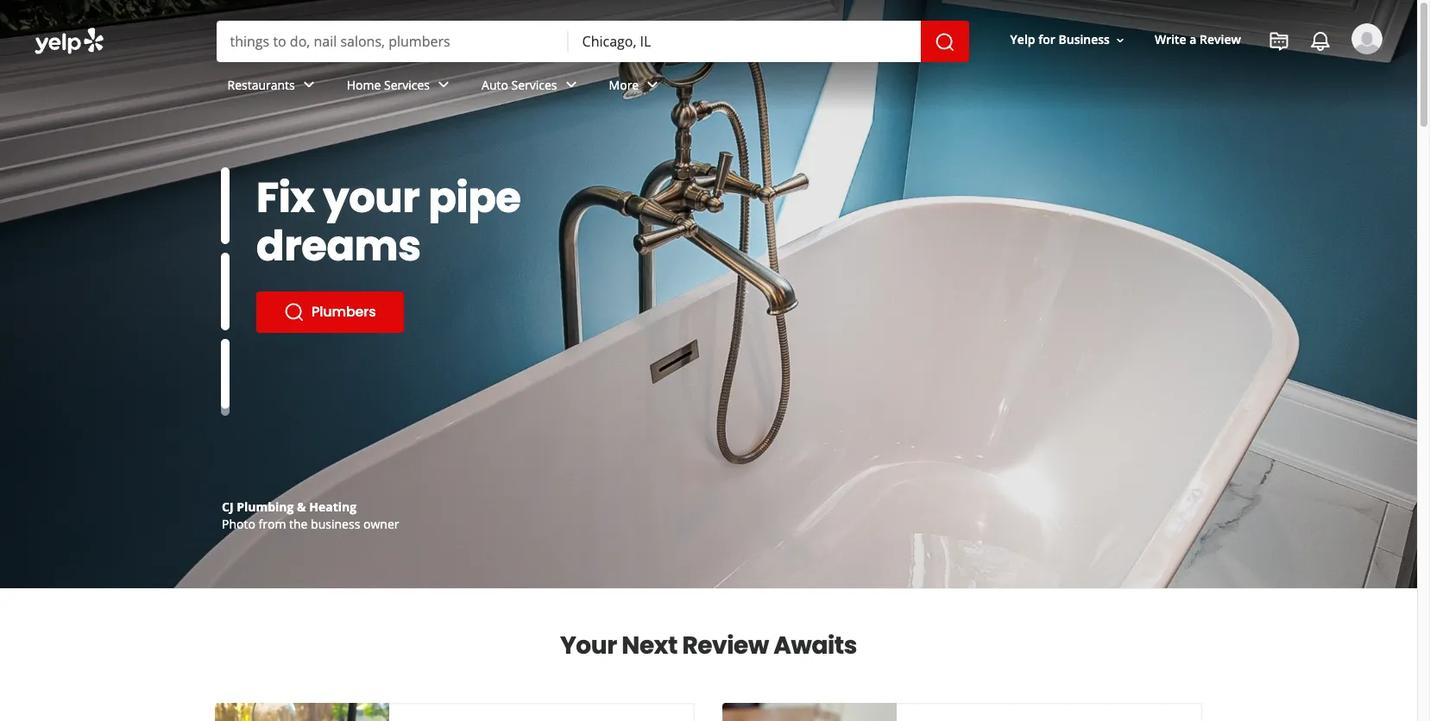 Task type: locate. For each thing, give the bounding box(es) containing it.
2 vertical spatial select slide image
[[221, 334, 230, 411]]

1 vertical spatial select slide image
[[221, 253, 230, 330]]

24 chevron down v2 image inside more link
[[642, 75, 663, 95]]

services for auto services
[[511, 76, 557, 93]]

explore banner section banner
[[0, 0, 1417, 589]]

0 horizontal spatial services
[[384, 76, 430, 93]]

review right the next
[[682, 629, 769, 663]]

24 chevron down v2 image
[[298, 75, 319, 95], [433, 75, 454, 95]]

1 select slide image from the top
[[221, 167, 230, 245]]

1 horizontal spatial none field
[[582, 32, 907, 51]]

0 horizontal spatial 24 chevron down v2 image
[[298, 75, 319, 95]]

next
[[622, 629, 677, 663]]

more link
[[595, 62, 677, 112]]

24 chevron down v2 image inside home services link
[[433, 75, 454, 95]]

1 none field from the left
[[230, 32, 555, 51]]

24 chevron down v2 image inside auto services link
[[561, 75, 581, 95]]

user actions element
[[997, 22, 1407, 128]]

None search field
[[216, 21, 972, 62]]

1 services from the left
[[384, 76, 430, 93]]

restaurants link
[[214, 62, 333, 112]]

24 chevron down v2 image inside "restaurants" link
[[298, 75, 319, 95]]

cj plumbing & heating link
[[222, 499, 357, 515]]

2 24 chevron down v2 image from the left
[[642, 75, 663, 95]]

0 horizontal spatial review
[[682, 629, 769, 663]]

fix your pipe dreams
[[256, 169, 521, 275]]

services right the home
[[384, 76, 430, 93]]

24 chevron down v2 image right restaurants
[[298, 75, 319, 95]]

noah l. image
[[1352, 23, 1383, 54]]

24 chevron down v2 image right auto services
[[561, 75, 581, 95]]

review right a
[[1200, 31, 1241, 48]]

none field up "home services"
[[230, 32, 555, 51]]

None search field
[[0, 0, 1417, 128]]

services
[[384, 76, 430, 93], [511, 76, 557, 93]]

search image
[[934, 32, 955, 52]]

none field up business categories element
[[582, 32, 907, 51]]

home
[[347, 76, 381, 93]]

0 vertical spatial review
[[1200, 31, 1241, 48]]

yelp
[[1010, 31, 1035, 48]]

2 24 chevron down v2 image from the left
[[433, 75, 454, 95]]

None field
[[230, 32, 555, 51], [582, 32, 907, 51]]

write a review
[[1155, 31, 1241, 48]]

a
[[1190, 31, 1197, 48]]

select slide image
[[221, 167, 230, 245], [221, 253, 230, 330], [221, 334, 230, 411]]

services right "auto"
[[511, 76, 557, 93]]

0 vertical spatial select slide image
[[221, 167, 230, 245]]

24 chevron down v2 image
[[561, 75, 581, 95], [642, 75, 663, 95]]

24 chevron down v2 image left "auto"
[[433, 75, 454, 95]]

review inside user actions element
[[1200, 31, 1241, 48]]

2 none field from the left
[[582, 32, 907, 51]]

cj
[[222, 499, 234, 515]]

Near text field
[[582, 32, 907, 51]]

projects image
[[1269, 31, 1290, 52]]

home services
[[347, 76, 430, 93]]

1 24 chevron down v2 image from the left
[[561, 75, 581, 95]]

1 horizontal spatial 24 chevron down v2 image
[[433, 75, 454, 95]]

1 horizontal spatial services
[[511, 76, 557, 93]]

1 horizontal spatial 24 chevron down v2 image
[[642, 75, 663, 95]]

2 services from the left
[[511, 76, 557, 93]]

review
[[1200, 31, 1241, 48], [682, 629, 769, 663]]

for
[[1039, 31, 1056, 48]]

yelp for business button
[[1004, 25, 1134, 56]]

0 horizontal spatial none field
[[230, 32, 555, 51]]

dreams
[[256, 218, 421, 275]]

1 vertical spatial review
[[682, 629, 769, 663]]

24 chevron down v2 image right more
[[642, 75, 663, 95]]

more
[[609, 76, 639, 93]]

1 horizontal spatial review
[[1200, 31, 1241, 48]]

write a review link
[[1148, 25, 1248, 56]]

1 24 chevron down v2 image from the left
[[298, 75, 319, 95]]

&
[[297, 499, 306, 515]]

0 horizontal spatial 24 chevron down v2 image
[[561, 75, 581, 95]]

Find text field
[[230, 32, 555, 51]]

the
[[289, 516, 308, 533]]



Task type: describe. For each thing, give the bounding box(es) containing it.
auto services
[[482, 76, 557, 93]]

24 chevron down v2 image for auto services
[[561, 75, 581, 95]]

photo
[[222, 516, 255, 533]]

review for next
[[682, 629, 769, 663]]

plumbers link
[[256, 292, 404, 333]]

services for home services
[[384, 76, 430, 93]]

2 select slide image from the top
[[221, 253, 230, 330]]

none field near
[[582, 32, 907, 51]]

owner
[[363, 516, 399, 533]]

24 search v2 image
[[284, 302, 305, 323]]

24 chevron down v2 image for home services
[[433, 75, 454, 95]]

home services link
[[333, 62, 468, 112]]

write
[[1155, 31, 1187, 48]]

auto
[[482, 76, 508, 93]]

3 select slide image from the top
[[221, 334, 230, 411]]

none search field containing yelp for business
[[0, 0, 1417, 128]]

24 chevron down v2 image for more
[[642, 75, 663, 95]]

plumbing
[[237, 499, 294, 515]]

awaits
[[774, 629, 857, 663]]

cj plumbing & heating photo from the business owner
[[222, 499, 399, 533]]

plumbers
[[312, 302, 376, 322]]

your
[[560, 629, 617, 663]]

business
[[311, 516, 360, 533]]

review for a
[[1200, 31, 1241, 48]]

heating
[[309, 499, 357, 515]]

photo of outlaw kitchens image
[[215, 704, 389, 722]]

from
[[259, 516, 286, 533]]

pipe
[[428, 169, 521, 227]]

16 chevron down v2 image
[[1113, 33, 1127, 47]]

24 chevron down v2 image for restaurants
[[298, 75, 319, 95]]

your
[[323, 169, 420, 227]]

yelp for business
[[1010, 31, 1110, 48]]

auto services link
[[468, 62, 595, 112]]

your next review awaits
[[560, 629, 857, 663]]

business categories element
[[214, 62, 1383, 112]]

none field find
[[230, 32, 555, 51]]

notifications image
[[1310, 31, 1331, 52]]

fix
[[256, 169, 315, 227]]

business
[[1059, 31, 1110, 48]]

photo of the purple pig image
[[723, 704, 897, 722]]

restaurants
[[227, 76, 295, 93]]

none search field inside explore banner section banner
[[216, 21, 972, 62]]



Task type: vqa. For each thing, say whether or not it's contained in the screenshot.
map corresponding to moves
no



